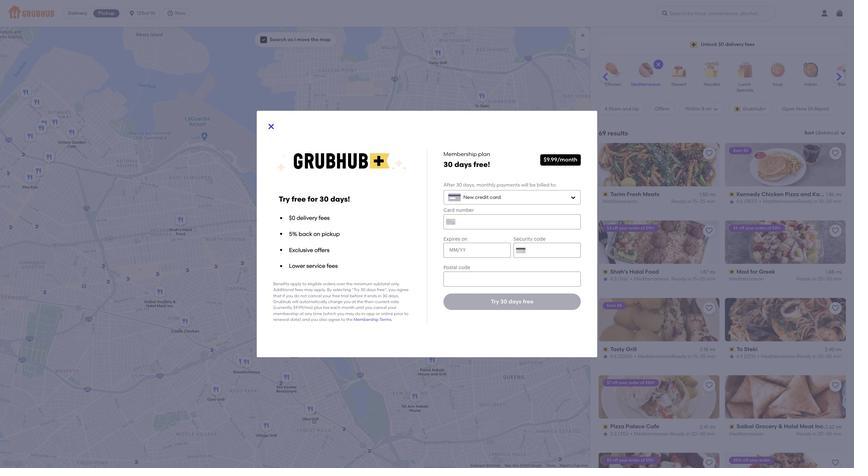 Task type: describe. For each thing, give the bounding box(es) containing it.
in for to steki
[[813, 354, 817, 360]]

tarim inside tarim fresh meats
[[413, 182, 424, 187]]

save this restaurant image for tasty grill
[[706, 305, 714, 313]]

back
[[299, 231, 312, 238]]

service
[[307, 263, 326, 270]]

subscription pass image for pizza palace cafe
[[603, 425, 609, 430]]

1 vertical spatial fresh
[[627, 191, 642, 198]]

pamir
[[420, 368, 431, 373]]

selecting
[[333, 288, 351, 293]]

minimum
[[354, 282, 373, 287]]

bowls
[[839, 82, 850, 87]]

stix
[[277, 386, 283, 390]]

on
[[314, 231, 321, 238]]

mi right 5
[[706, 106, 712, 112]]

1 horizontal spatial days,
[[463, 182, 476, 188]]

mi for greek
[[837, 270, 842, 276]]

fees up pickup
[[319, 215, 330, 222]]

0 vertical spatial greek
[[760, 269, 776, 275]]

1 horizontal spatial $0
[[719, 42, 725, 47]]

before
[[350, 294, 363, 299]]

4.6 (2206)
[[611, 354, 633, 360]]

google
[[531, 465, 542, 468]]

try for try free for 30 days!
[[279, 195, 290, 204]]

(which
[[323, 312, 337, 317]]

over
[[337, 282, 345, 287]]

membership plan 30 days free!
[[444, 151, 491, 169]]

0 vertical spatial cancel
[[308, 294, 322, 299]]

1 horizontal spatial palace
[[626, 424, 645, 431]]

you down then-
[[365, 306, 373, 311]]

2 vertical spatial pizza
[[611, 424, 625, 431]]

open
[[783, 106, 796, 112]]

0 horizontal spatial map
[[320, 37, 331, 43]]

grocery inside saibal grocery & halal meat inc.
[[157, 300, 172, 305]]

kennedy chicken pizza and kabab image
[[175, 213, 188, 228]]

soup image
[[767, 63, 791, 78]]

$5
[[744, 148, 749, 153]]

the right over
[[346, 282, 353, 287]]

ready for to steki
[[797, 354, 812, 360]]

20–30 for to steki
[[818, 354, 833, 360]]

subscription pass image for tasty grill
[[603, 348, 609, 352]]

ready in 15–25 min for meats
[[672, 199, 716, 205]]

2.40 mi
[[826, 347, 842, 353]]

1 horizontal spatial tarim
[[611, 191, 626, 198]]

within
[[686, 106, 701, 112]]

castle
[[171, 330, 183, 334]]

online
[[381, 312, 393, 317]]

0 vertical spatial pizza
[[786, 191, 800, 198]]

off for shah's
[[613, 226, 619, 231]]

castle chicken image
[[178, 315, 192, 330]]

gold'n honey image
[[30, 95, 44, 110]]

2 vertical spatial cafe
[[647, 424, 660, 431]]

yaar indian restaurant image
[[37, 116, 51, 131]]

noodles image
[[701, 63, 725, 78]]

1 horizontal spatial agree
[[397, 288, 409, 293]]

• mediterranean for chicken
[[760, 199, 798, 205]]

chicken for kennedy chicken pizza and kabab
[[762, 191, 784, 198]]

15–25 for food
[[693, 277, 706, 283]]

main navigation navigation
[[0, 0, 855, 27]]

30 down minimum
[[361, 288, 366, 293]]

tasty grill inside map region
[[429, 61, 447, 65]]

ready for shah's halal food
[[672, 277, 687, 283]]

• mediterranean for grill
[[635, 354, 673, 360]]

0 vertical spatial may
[[304, 288, 313, 293]]

the right move at left
[[311, 37, 319, 43]]

taim mediterranean kitchen image
[[541, 303, 555, 318]]

fontana famous pizza & gyro image
[[555, 208, 569, 223]]

days inside benefits apply to eligible orders over the minimum subtotal only. additional fees may apply. by selecting "try 30 days free", you agree that if you do not cancel your free trial before it ends in 30 days, grubhub will automatically charge you at the then-current rate (currently $9.99/mo) plus tax each month until you cancel your membership at any time (which you may do in-app or online prior to renewal date) and you also agree to the
[[367, 288, 376, 293]]

mi for cafe
[[710, 425, 716, 431]]

min for saibal grocery & halal meat inc.
[[834, 432, 842, 438]]

plus icon image
[[580, 32, 587, 39]]

and inside benefits apply to eligible orders over the minimum subtotal only. additional fees may apply. by selecting "try 30 days free", you agree that if you do not cancel your free trial before it ends in 30 days, grubhub will automatically charge you at the then-current rate (currently $9.99/mo) plus tax each month until you cancel your membership at any time (which you may do in-app or online prior to renewal date) and you also agree to the
[[302, 318, 310, 323]]

noodles
[[704, 82, 721, 87]]

keyboard shortcuts button
[[471, 464, 501, 469]]

$3 for mad for greek
[[734, 226, 739, 231]]

ready in 20–30 min for mad for greek
[[797, 277, 842, 283]]

free",
[[377, 288, 388, 293]]

or
[[376, 312, 380, 317]]

1 vertical spatial for
[[751, 269, 758, 275]]

1 horizontal spatial shah's
[[611, 269, 629, 275]]

2.41 mi
[[701, 425, 716, 431]]

$3 off your order of $15+ for for
[[734, 226, 781, 231]]

1 vertical spatial saibal
[[737, 424, 755, 431]]

shortcuts
[[486, 465, 501, 468]]

1 horizontal spatial pizza palace cafe
[[611, 424, 660, 431]]

meats inside map region
[[418, 186, 430, 191]]

be
[[530, 182, 536, 188]]

1 horizontal spatial grocery
[[756, 424, 778, 431]]

up
[[633, 106, 640, 112]]

abuqirseafood image
[[42, 150, 56, 165]]

now button
[[162, 8, 193, 19]]

$8
[[618, 304, 622, 308]]

and up ready in 10–20 min
[[801, 191, 812, 198]]

shashlichnaya image
[[240, 356, 254, 371]]

star icon image for shah's halal food
[[603, 277, 609, 283]]

0 vertical spatial delivery
[[726, 42, 744, 47]]

mi for meats
[[710, 192, 716, 198]]

4.3
[[611, 277, 617, 283]]

1 horizontal spatial may
[[346, 312, 355, 317]]

oba grill
[[303, 417, 319, 422]]

indian image
[[800, 63, 824, 78]]

1 horizontal spatial will
[[522, 182, 529, 188]]

2.40
[[826, 347, 835, 353]]

after 30 days, monthly payments will be billed to:
[[444, 182, 557, 188]]

min for tarim fresh meats
[[707, 199, 716, 205]]

to:
[[551, 182, 557, 188]]

search as i move the map
[[270, 37, 331, 43]]

1 vertical spatial to steki
[[737, 347, 758, 353]]

in for pizza palace cafe
[[687, 432, 691, 438]]

saibal grocery & halal meat inc. inside map region
[[144, 300, 176, 309]]

ready in 10–20 min
[[798, 199, 842, 205]]

gyro grill image
[[209, 383, 223, 398]]

minus icon image
[[580, 46, 587, 53]]

st
[[150, 10, 155, 16]]

you down only.
[[389, 288, 396, 293]]

order for palace
[[629, 381, 640, 386]]

20–30 for mad for greek
[[818, 277, 833, 283]]

shah's inside halal munchies shah's halal food
[[169, 228, 182, 233]]

1 vertical spatial tasty grill
[[611, 347, 637, 353]]

1.88
[[827, 270, 835, 276]]

cairo halal shawarma & grill image
[[45, 113, 59, 128]]

$50+
[[646, 381, 656, 386]]

0 horizontal spatial delivery
[[297, 215, 318, 222]]

3.8
[[611, 432, 617, 438]]

cafe inside 'pizza palace cafe'
[[290, 355, 299, 359]]

4.6 (1837)
[[737, 199, 758, 205]]

1 vertical spatial cancel
[[374, 306, 387, 311]]

as
[[288, 37, 293, 43]]

30 up current
[[383, 294, 388, 299]]

ready in 20–30 min for to steki
[[797, 354, 842, 360]]

then-
[[365, 300, 376, 305]]

keyboard shortcuts
[[471, 465, 501, 468]]

& inside saibal grocery & halal meat inc.
[[173, 300, 176, 305]]

1.88 mi
[[827, 270, 842, 276]]

• for steki
[[758, 354, 760, 360]]

"try
[[352, 288, 360, 293]]

fees up lunch specials image
[[746, 42, 755, 47]]

dessert image
[[668, 63, 692, 78]]

niko's souvlaki image
[[19, 85, 33, 100]]

1 vertical spatial $0
[[289, 215, 296, 222]]

tel
[[402, 405, 407, 409]]

you down each
[[338, 312, 345, 317]]

saibal grocery & halal meat inc. image
[[153, 285, 167, 300]]

subscription pass image for to steki
[[730, 348, 736, 352]]

lunch specials
[[737, 82, 754, 93]]

0 horizontal spatial terms
[[380, 318, 392, 323]]

the down month
[[346, 318, 353, 323]]

1 vertical spatial at
[[300, 312, 304, 317]]

will inside benefits apply to eligible orders over the minimum subtotal only. additional fees may apply. by selecting "try 30 days free", you agree that if you do not cancel your free trial before it ends in 30 days, grubhub will automatically charge you at the then-current rate (currently $9.99/mo) plus tax each month until you cancel your membership at any time (which you may do in-app or online prior to renewal date) and you also agree to the
[[292, 300, 299, 305]]

30 left the "days!"
[[320, 195, 329, 204]]

for inside map region
[[392, 283, 397, 287]]

restaurant
[[276, 390, 297, 394]]

in for tarim fresh meats
[[688, 199, 692, 205]]

munchies
[[562, 223, 580, 228]]

village grill image
[[260, 419, 273, 434]]

min for to steki
[[834, 354, 842, 360]]

1 horizontal spatial to
[[341, 318, 345, 323]]

try 30 days free button
[[444, 294, 581, 311]]

shah's halal food
[[611, 269, 659, 275]]

payments
[[497, 182, 520, 188]]

apply.
[[314, 288, 326, 293]]

123rd st
[[137, 10, 155, 16]]

app
[[367, 312, 375, 317]]

try free for 30 days!
[[279, 195, 350, 204]]

15–25 for meats
[[693, 199, 706, 205]]

membership logo image
[[277, 151, 407, 173]]

ends
[[368, 294, 377, 299]]

lunch specials image
[[734, 63, 758, 78]]

mi for food
[[710, 270, 716, 276]]

membership terms .
[[354, 318, 393, 323]]

results
[[608, 129, 629, 137]]

4.6 for tasty grill
[[611, 354, 617, 360]]

billed
[[537, 182, 550, 188]]

tax
[[323, 306, 330, 311]]

0 horizontal spatial free
[[292, 195, 306, 204]]

1 horizontal spatial chicken
[[605, 82, 622, 87]]

inc. inside saibal grocery & halal meat inc.
[[167, 304, 174, 309]]

1 horizontal spatial to
[[737, 347, 743, 353]]

0 vertical spatial mad
[[737, 269, 749, 275]]

star icon image for to steki
[[730, 355, 735, 360]]

ready for tasty grill
[[672, 354, 687, 360]]

in for shah's halal food
[[688, 277, 692, 283]]

• for grill
[[635, 354, 637, 360]]

unlock $0 delivery fees
[[701, 42, 755, 47]]

mad for greek inside map region
[[383, 283, 409, 287]]

1 horizontal spatial at
[[352, 300, 356, 305]]

earn for tasty grill
[[607, 304, 617, 308]]

search
[[270, 37, 287, 43]]

min for pizza palace cafe
[[707, 432, 716, 438]]

bowls image
[[832, 63, 855, 78]]

2.62 mi
[[826, 425, 842, 431]]

25%
[[734, 459, 743, 464]]

0 vertical spatial mad for greek
[[737, 269, 776, 275]]

mad for greek image
[[389, 268, 403, 283]]

1 vertical spatial meat
[[800, 424, 814, 431]]

pita
[[22, 185, 30, 190]]

the chicken and burger shack rego park image
[[235, 355, 249, 370]]

5% back on pickup
[[289, 231, 340, 238]]

save this restaurant image for kennedy chicken pizza and kabab
[[832, 149, 840, 158]]

kennedy chicken pizza and kabab
[[737, 191, 831, 198]]

ready for tarim fresh meats
[[672, 199, 687, 205]]

1 horizontal spatial inc.
[[816, 424, 826, 431]]

0 horizontal spatial to
[[303, 282, 307, 287]]

aviv
[[408, 405, 416, 409]]

svg image inside now button
[[167, 10, 174, 17]]

ready for mad for greek
[[797, 277, 812, 283]]

(1837)
[[745, 199, 758, 205]]

in for saibal grocery & halal meat inc.
[[813, 432, 817, 438]]

you up month
[[344, 300, 351, 305]]

1 vertical spatial saibal grocery & halal meat inc.
[[737, 424, 826, 431]]

pickup
[[98, 10, 115, 16]]

not
[[301, 294, 307, 299]]

1.87
[[701, 270, 709, 276]]

$15+ for food
[[646, 226, 655, 231]]

to steki image
[[476, 89, 489, 104]]

credit
[[475, 195, 489, 201]]

1 horizontal spatial kabab
[[813, 191, 831, 198]]

ready for pizza palace cafe
[[671, 432, 686, 438]]

star icon image for tasty grill
[[603, 355, 609, 360]]

(4:36pm)
[[809, 106, 830, 112]]

1 horizontal spatial &
[[779, 424, 783, 431]]

village grill
[[256, 434, 277, 439]]

1 vertical spatial map
[[574, 465, 581, 468]]



Task type: vqa. For each thing, say whether or not it's contained in the screenshot.


Task type: locate. For each thing, give the bounding box(es) containing it.
pizza inside 'pizza palace cafe'
[[283, 351, 292, 355]]

0 vertical spatial palace
[[293, 351, 306, 355]]

2 horizontal spatial chicken
[[762, 191, 784, 198]]

shah's halal food image
[[174, 213, 188, 228]]

0 vertical spatial to
[[475, 104, 480, 109]]

min down 1.50 mi
[[707, 199, 716, 205]]

0 horizontal spatial inc.
[[167, 304, 174, 309]]

house inside gyro grill tel aviv kebab house
[[409, 409, 421, 413]]

1 vertical spatial chicken
[[762, 191, 784, 198]]

hamido seafood image
[[48, 115, 62, 130]]

2.62
[[826, 425, 835, 431]]

0 vertical spatial tasty grill
[[429, 61, 447, 65]]

off for pizza
[[613, 381, 618, 386]]

elias corner image
[[23, 129, 37, 144]]

chicken right castle
[[184, 330, 199, 334]]

4.3 (166)
[[611, 277, 629, 283]]

off for mad
[[740, 226, 745, 231]]

0 horizontal spatial grubhub plus flag logo image
[[690, 41, 699, 48]]

30 left halal boyz icon
[[501, 299, 508, 305]]

min down 2.40 mi
[[834, 354, 842, 360]]

0 horizontal spatial tarim fresh meats
[[413, 182, 434, 191]]

pizza up ready in 10–20 min
[[786, 191, 800, 198]]

1 vertical spatial tarim
[[611, 191, 626, 198]]

you
[[389, 288, 396, 293], [286, 294, 293, 299], [344, 300, 351, 305], [365, 306, 373, 311], [338, 312, 345, 317], [311, 318, 318, 323]]

of
[[641, 226, 645, 231], [768, 226, 772, 231], [641, 381, 645, 386], [641, 459, 645, 464]]

min down 2.41 mi
[[707, 432, 716, 438]]

trial
[[341, 294, 349, 299]]

free inside button
[[523, 299, 534, 305]]

min down 2.62 mi
[[834, 432, 842, 438]]

membership
[[444, 151, 477, 158], [354, 318, 379, 323]]

meat inside saibal grocery & halal meat inc.
[[157, 304, 167, 309]]

free up $0 delivery fees
[[292, 195, 306, 204]]

subscription pass image for shah's halal food
[[603, 270, 609, 275]]

eligible
[[308, 282, 322, 287]]

try 30 days free
[[491, 299, 534, 305]]

halal boyz image
[[526, 304, 540, 319]]

and down any
[[302, 318, 310, 323]]

off
[[613, 226, 619, 231], [740, 226, 745, 231], [613, 381, 618, 386], [613, 459, 619, 464], [744, 459, 749, 464]]

mi right 2.62 at the right
[[837, 425, 842, 431]]

chicken right kennedy
[[762, 191, 784, 198]]

only.
[[391, 282, 400, 287]]

$9.99/mo)
[[294, 306, 313, 311]]

star icon image
[[730, 199, 735, 205], [603, 277, 609, 283], [603, 355, 609, 360], [730, 355, 735, 360], [603, 432, 609, 438]]

grubhub plus flag logo image
[[690, 41, 699, 48], [735, 107, 742, 112]]

0 vertical spatial 15–25
[[693, 199, 706, 205]]

mi for &
[[837, 425, 842, 431]]

0 horizontal spatial greek
[[398, 283, 409, 287]]

1.86 mi
[[827, 192, 842, 198]]

palace inside 'pizza palace cafe'
[[293, 351, 306, 355]]

orders
[[323, 282, 336, 287]]

1 vertical spatial try
[[491, 299, 499, 305]]

1 horizontal spatial 4.6
[[737, 199, 744, 205]]

mi right the 2.41
[[710, 425, 716, 431]]

earn $8
[[607, 304, 622, 308]]

of for cafe
[[641, 381, 645, 386]]

delivery right unlock
[[726, 42, 744, 47]]

exclusive
[[289, 247, 313, 254]]

0 vertical spatial $0
[[719, 42, 725, 47]]

meat down saibal grocery & halal meat inc. image
[[157, 304, 167, 309]]

1 horizontal spatial steki
[[745, 347, 758, 353]]

1 vertical spatial membership
[[354, 318, 379, 323]]

ready in 20–30 min for saibal grocery & halal meat inc.
[[797, 432, 842, 438]]

grubhub plus flag logo image left grubhub+
[[735, 107, 742, 112]]

0 vertical spatial &
[[173, 300, 176, 305]]

agree down only.
[[397, 288, 409, 293]]

2 vertical spatial ready in 15–25 min
[[672, 354, 716, 360]]

• for halal
[[631, 277, 633, 283]]

black sea fish & grill image
[[232, 353, 246, 368]]

ready for kennedy chicken pizza and kabab
[[798, 199, 813, 205]]

25% off your order
[[734, 459, 771, 464]]

1 horizontal spatial free
[[333, 294, 340, 299]]

pamir kabab house and grill
[[418, 368, 447, 377]]

0 vertical spatial meats
[[418, 186, 430, 191]]

time
[[313, 312, 322, 317]]

pita pan image
[[23, 171, 37, 186]]

• mediterranean for halal
[[631, 277, 669, 283]]

mad inside map region
[[383, 283, 391, 287]]

pizza up the 3.8 (315)
[[611, 424, 625, 431]]

mi right 1.86
[[837, 192, 842, 198]]

2 horizontal spatial for
[[751, 269, 758, 275]]

inc. left 2.62 at the right
[[816, 424, 826, 431]]

0 horizontal spatial &
[[173, 300, 176, 305]]

fees inside benefits apply to eligible orders over the minimum subtotal only. additional fees may apply. by selecting "try 30 days free", you agree that if you do not cancel your free trial before it ends in 30 days, grubhub will automatically charge you at the then-current rate (currently $9.99/mo) plus tax each month until you cancel your membership at any time (which you may do in-app or online prior to renewal date) and you also agree to the
[[295, 288, 303, 293]]

save this restaurant image for mad for greek
[[832, 227, 840, 235]]

0 horizontal spatial tasty
[[429, 61, 439, 65]]

• for chicken
[[760, 199, 762, 205]]

pan
[[31, 185, 38, 190]]

1 svg image from the left
[[167, 10, 174, 17]]

free inside benefits apply to eligible orders over the minimum subtotal only. additional fees may apply. by selecting "try 30 days free", you agree that if you do not cancel your free trial before it ends in 30 days, grubhub will automatically charge you at the then-current rate (currently $9.99/mo) plus tax each month until you cancel your membership at any time (which you may do in-app or online prior to renewal date) and you also agree to the
[[333, 294, 340, 299]]

stars
[[609, 106, 621, 112]]

3 subscription pass image from the top
[[730, 425, 736, 430]]

1 vertical spatial tarim fresh meats
[[611, 191, 660, 198]]

1 horizontal spatial cancel
[[374, 306, 387, 311]]

20–30 down 2.62 at the right
[[818, 432, 833, 438]]

(315)
[[619, 432, 629, 438]]

1 vertical spatial subscription pass image
[[730, 270, 736, 275]]

map region
[[0, 13, 645, 469]]

1 horizontal spatial grubhub plus flag logo image
[[735, 107, 742, 112]]

0 horizontal spatial tasty grill
[[429, 61, 447, 65]]

to steki inside map region
[[475, 104, 490, 109]]

steki inside map region
[[480, 104, 490, 109]]

0 horizontal spatial will
[[292, 300, 299, 305]]

mi right the 1.87
[[710, 270, 716, 276]]

house
[[418, 373, 430, 377], [409, 409, 421, 413]]

earn left $8
[[607, 304, 617, 308]]

1 horizontal spatial saibal grocery & halal meat inc.
[[737, 424, 826, 431]]

fees down apply
[[295, 288, 303, 293]]

1 vertical spatial grubhub plus flag logo image
[[735, 107, 742, 112]]

svg image inside 123rd st button
[[129, 10, 135, 17]]

2 vertical spatial days
[[509, 299, 522, 305]]

1 vertical spatial 15–25
[[693, 277, 706, 283]]

4.6 left (1837)
[[737, 199, 744, 205]]

do left in-
[[356, 312, 361, 317]]

2 svg image from the left
[[662, 10, 669, 17]]

ready in 20–30 min
[[797, 277, 842, 283], [797, 354, 842, 360], [671, 432, 716, 438], [797, 432, 842, 438]]

1 vertical spatial cafe
[[290, 355, 299, 359]]

subscription pass image for saibal grocery & halal meat inc.
[[730, 425, 736, 430]]

1 horizontal spatial mad
[[737, 269, 749, 275]]

pizza up stix kosher restaurant icon
[[283, 351, 292, 355]]

4.6 for kennedy chicken pizza and kabab
[[737, 199, 744, 205]]

gyro
[[207, 398, 216, 403]]

• mediterranean down kennedy chicken pizza and kabab
[[760, 199, 798, 205]]

1 horizontal spatial tarim fresh meats
[[611, 191, 660, 198]]

saibal inside saibal grocery & halal meat inc.
[[144, 300, 156, 305]]

at down $9.99/mo)
[[300, 312, 304, 317]]

fresh inside tarim fresh meats
[[424, 182, 434, 187]]

ready in 15–25 min down the 1.87
[[672, 277, 716, 283]]

layali dubai restaurant image
[[43, 150, 56, 165]]

1 vertical spatial mad
[[383, 283, 391, 287]]

1 horizontal spatial mad for greek
[[737, 269, 776, 275]]

cafe inside victory garden cafe
[[67, 145, 76, 149]]

ready in 15–25 min for food
[[672, 277, 716, 283]]

steki
[[480, 104, 490, 109], [745, 347, 758, 353]]

will
[[522, 182, 529, 188], [292, 300, 299, 305]]

1 vertical spatial shah's
[[611, 269, 629, 275]]

svg image
[[836, 9, 845, 18], [129, 10, 135, 17], [262, 38, 266, 42], [656, 62, 662, 67], [713, 107, 719, 112], [267, 123, 276, 131], [571, 195, 577, 201]]

0 horizontal spatial 4.6
[[611, 354, 617, 360]]

ready for saibal grocery & halal meat inc.
[[797, 432, 812, 438]]

food inside halal munchies shah's halal food
[[176, 232, 186, 237]]

lower service fees
[[289, 263, 338, 270]]

pickup button
[[92, 8, 121, 19]]

shah's down kennedy chicken pizza and kabab image
[[169, 228, 182, 233]]

in inside benefits apply to eligible orders over the minimum subtotal only. additional fees may apply. by selecting "try 30 days free", you agree that if you do not cancel your free trial before it ends in 30 days, grubhub will automatically charge you at the then-current rate (currently $9.99/mo) plus tax each month until you cancel your membership at any time (which you may do in-app or online prior to renewal date) and you also agree to the
[[378, 294, 382, 299]]

greek inside map region
[[398, 283, 409, 287]]

1 vertical spatial will
[[292, 300, 299, 305]]

may up not
[[304, 288, 313, 293]]

mi for pizza
[[837, 192, 842, 198]]

current
[[376, 300, 390, 305]]

gyro grill tel aviv kebab house
[[207, 398, 429, 413]]

chicken inside map region
[[184, 330, 199, 334]]

2 vertical spatial 15–25
[[694, 354, 707, 360]]

mi right the 1.88
[[837, 270, 842, 276]]

you right if
[[286, 294, 293, 299]]

30 inside the membership plan 30 days free!
[[444, 160, 453, 169]]

now right st
[[175, 10, 186, 16]]

prior
[[394, 312, 404, 317]]

palace
[[293, 351, 306, 355], [626, 424, 645, 431]]

until
[[356, 306, 364, 311]]

each
[[331, 306, 341, 311]]

kabab inside pamir kabab house and grill
[[432, 368, 445, 373]]

to
[[303, 282, 307, 287], [405, 312, 409, 317], [341, 318, 345, 323]]

0 vertical spatial now
[[175, 10, 186, 16]]

save this restaurant image
[[706, 149, 714, 158], [706, 227, 714, 235], [832, 305, 840, 313], [706, 382, 714, 390], [706, 460, 714, 468], [832, 460, 840, 468]]

grill inside pamir kabab house and grill
[[439, 373, 447, 377]]

pizza palace cafe inside map region
[[283, 351, 306, 359]]

$15+ for greek
[[773, 226, 781, 231]]

grubhub plus flag logo image for unlock $0 delivery fees
[[690, 41, 699, 48]]

1 vertical spatial meats
[[643, 191, 660, 198]]

automatically
[[300, 300, 327, 305]]

min down '1.86 mi'
[[834, 199, 842, 205]]

min for mad for greek
[[834, 277, 842, 283]]

days inside the membership plan 30 days free!
[[455, 160, 472, 169]]

in for tasty grill
[[688, 354, 693, 360]]

• right (1837)
[[760, 199, 762, 205]]

1 vertical spatial kabab
[[432, 368, 445, 373]]

membership for .
[[354, 318, 379, 323]]

20–30 down 2.40
[[818, 354, 833, 360]]

0 horizontal spatial cafe
[[67, 145, 76, 149]]

•
[[760, 199, 762, 205], [631, 277, 633, 283], [635, 354, 637, 360], [758, 354, 760, 360], [631, 432, 633, 438]]

the up until
[[357, 300, 364, 305]]

in for kennedy chicken pizza and kabab
[[814, 199, 818, 205]]

min down the 1.87 mi
[[707, 277, 716, 283]]

1 horizontal spatial to steki
[[737, 347, 758, 353]]

20–30 down the 2.41
[[692, 432, 706, 438]]

grill inside gyro grill tel aviv kebab house
[[217, 398, 225, 403]]

$0 up 5%
[[289, 215, 296, 222]]

days up the 'ends'
[[367, 288, 376, 293]]

charge
[[328, 300, 343, 305]]

save this restaurant button
[[704, 147, 716, 160], [830, 147, 842, 160], [704, 225, 716, 237], [830, 225, 842, 237], [704, 303, 716, 315], [830, 303, 842, 315], [704, 380, 716, 393], [830, 380, 842, 393], [704, 458, 716, 469], [830, 458, 842, 469]]

offers
[[315, 247, 330, 254]]

star icon image left 4.6 (1837)
[[730, 199, 735, 205]]

benefits
[[273, 282, 289, 287]]

tasty grill image
[[432, 46, 445, 61]]

0 vertical spatial at
[[352, 300, 356, 305]]

move
[[297, 37, 310, 43]]

mi right 2.18
[[710, 347, 716, 353]]

min down 2.18 mi
[[708, 354, 716, 360]]

subscription pass image
[[730, 192, 736, 197], [730, 270, 736, 275], [730, 425, 736, 430]]

• mediterranean for steki
[[758, 354, 796, 360]]

svg image
[[167, 10, 174, 17], [662, 10, 669, 17]]

to
[[475, 104, 480, 109], [737, 347, 743, 353]]

1.50
[[700, 192, 709, 198]]

you down the time
[[311, 318, 318, 323]]

now right open on the right top of page
[[797, 106, 808, 112]]

meat
[[157, 304, 167, 309], [800, 424, 814, 431]]

2 subscription pass image from the top
[[730, 270, 736, 275]]

0 horizontal spatial days
[[367, 288, 376, 293]]

30 inside button
[[501, 299, 508, 305]]

1 vertical spatial house
[[409, 409, 421, 413]]

ready in 20–30 min down 2.40
[[797, 354, 842, 360]]

to right apply
[[303, 282, 307, 287]]

grubhub plus flag logo image for grubhub+
[[735, 107, 742, 112]]

1 vertical spatial to
[[405, 312, 409, 317]]

tasty inside map region
[[429, 61, 439, 65]]

new
[[464, 195, 474, 201]]

1 horizontal spatial cafe
[[290, 355, 299, 359]]

1 horizontal spatial try
[[491, 299, 499, 305]]

0 horizontal spatial grocery
[[157, 300, 172, 305]]

pizza palace cafe up (315)
[[611, 424, 660, 431]]

1 vertical spatial free
[[333, 294, 340, 299]]

1.87 mi
[[701, 270, 716, 276]]

days, inside benefits apply to eligible orders over the minimum subtotal only. additional fees may apply. by selecting "try 30 days free", you agree that if you do not cancel your free trial before it ends in 30 days, grubhub will automatically charge you at the then-current rate (currently $9.99/mo) plus tax each month until you cancel your membership at any time (which you may do in-app or online prior to renewal date) and you also agree to the
[[389, 294, 399, 299]]

oba grill image
[[304, 403, 317, 418]]

star icon image for pizza palace cafe
[[603, 432, 609, 438]]

days left free!
[[455, 160, 472, 169]]

$9.99/month
[[544, 157, 578, 163]]

to inside map region
[[475, 104, 480, 109]]

oba
[[303, 417, 311, 422]]

halal munchies image
[[559, 208, 572, 223]]

0 vertical spatial shah's
[[169, 228, 182, 233]]

subscription pass image for mad for greek
[[730, 270, 736, 275]]

• mediterranean down shah's halal food
[[631, 277, 669, 283]]

min for shah's halal food
[[707, 277, 716, 283]]

meat left 2.62 at the right
[[800, 424, 814, 431]]

0 horizontal spatial fresh
[[424, 182, 434, 187]]

mad for greek
[[737, 269, 776, 275], [383, 283, 409, 287]]

0 horizontal spatial food
[[176, 232, 186, 237]]

4.6 left the (2206)
[[611, 354, 617, 360]]

• mediterranean for palace
[[631, 432, 669, 438]]

20–30 for pizza palace cafe
[[692, 432, 706, 438]]

now inside button
[[175, 10, 186, 16]]

1 vertical spatial terms
[[546, 465, 556, 468]]

1 vertical spatial agree
[[329, 318, 340, 323]]

star icon image for kennedy chicken pizza and kabab
[[730, 199, 735, 205]]

subscription pass image for kennedy chicken pizza and kabab
[[730, 192, 736, 197]]

star icon image left 4.9
[[730, 355, 735, 360]]

1 vertical spatial greek
[[398, 283, 409, 287]]

try
[[279, 195, 290, 204], [491, 299, 499, 305]]

terms link
[[546, 465, 556, 468]]

• mediterranean right (229)
[[758, 354, 796, 360]]

house inside pamir kabab house and grill
[[418, 373, 430, 377]]

tel aviv kebab house image
[[409, 390, 422, 405]]

min for tasty grill
[[708, 354, 716, 360]]

free!
[[474, 160, 491, 169]]

20–30 down the 1.88
[[818, 277, 833, 283]]

1 horizontal spatial food
[[646, 269, 659, 275]]

earn $5
[[734, 148, 749, 153]]

it
[[364, 294, 367, 299]]

tarim fresh meats inside map region
[[413, 182, 434, 191]]

map
[[505, 465, 512, 468]]

specials
[[737, 88, 754, 93]]

0 horizontal spatial for
[[308, 195, 318, 204]]

try inside button
[[491, 299, 499, 305]]

0 vertical spatial do
[[294, 294, 300, 299]]

days, up rate
[[389, 294, 399, 299]]

2 vertical spatial subscription pass image
[[730, 425, 736, 430]]

truva cafe & grill image
[[39, 114, 53, 129]]

in for mad for greek
[[813, 277, 817, 283]]

the
[[311, 37, 319, 43], [346, 282, 353, 287], [357, 300, 364, 305], [346, 318, 353, 323]]

30 right after
[[457, 182, 462, 188]]

earn for kennedy chicken pizza and kabab
[[734, 148, 743, 153]]

ready
[[672, 199, 687, 205], [798, 199, 813, 205], [672, 277, 687, 283], [797, 277, 812, 283], [672, 354, 687, 360], [797, 354, 812, 360], [671, 432, 686, 438], [797, 432, 812, 438]]

123rd
[[137, 10, 149, 16]]

subscription pass image
[[603, 192, 609, 197], [603, 270, 609, 275], [603, 348, 609, 352], [730, 348, 736, 352], [603, 425, 609, 430]]

0 horizontal spatial agree
[[329, 318, 340, 323]]

15–25 down 2.18
[[694, 354, 707, 360]]

tarim fresh meats image
[[417, 167, 431, 183]]

1 vertical spatial may
[[346, 312, 355, 317]]

15–25
[[693, 199, 706, 205], [693, 277, 706, 283], [694, 354, 707, 360]]

1 vertical spatial grocery
[[756, 424, 778, 431]]

of for food
[[641, 226, 645, 231]]

pizza palace cafe up stix kosher restaurant icon
[[283, 351, 306, 359]]

order for for
[[756, 226, 767, 231]]

0 horizontal spatial membership
[[354, 318, 379, 323]]

min down 1.88 mi at right bottom
[[834, 277, 842, 283]]

map right a
[[574, 465, 581, 468]]

pita pan
[[22, 185, 38, 190]]

0 vertical spatial ready in 15–25 min
[[672, 199, 716, 205]]

2.18
[[701, 347, 709, 353]]

chicken for castle chicken
[[184, 330, 199, 334]]

2 vertical spatial chicken
[[184, 330, 199, 334]]

exclusive offers
[[289, 247, 330, 254]]

1 vertical spatial now
[[797, 106, 808, 112]]

by
[[327, 288, 332, 293]]

will left be
[[522, 182, 529, 188]]

delivery button
[[63, 8, 92, 19]]

days inside button
[[509, 299, 522, 305]]

$3 off your order of $15+ for halal
[[607, 226, 655, 231]]

tasty
[[429, 61, 439, 65], [611, 347, 625, 353]]

0 vertical spatial will
[[522, 182, 529, 188]]

village
[[256, 434, 269, 439]]

grill
[[440, 61, 447, 65], [626, 347, 637, 353], [439, 373, 447, 377], [217, 398, 225, 403], [312, 417, 319, 422], [270, 434, 277, 439]]

al-sham restaurant image
[[32, 164, 45, 179]]

©2023
[[520, 465, 531, 468]]

and left the up
[[622, 106, 632, 112]]

greek
[[760, 269, 776, 275], [398, 283, 409, 287]]

20–30 for saibal grocery & halal meat inc.
[[818, 432, 833, 438]]

grubhub+
[[743, 106, 767, 112]]

0 horizontal spatial try
[[279, 195, 290, 204]]

0 horizontal spatial now
[[175, 10, 186, 16]]

report
[[560, 465, 570, 468]]

google image
[[2, 460, 24, 469]]

• for palace
[[631, 432, 633, 438]]

15–25 down the 1.87
[[693, 277, 706, 283]]

subscription pass image for tarim fresh meats
[[603, 192, 609, 197]]

0 vertical spatial subscription pass image
[[730, 192, 736, 197]]

house down pamir kabab house and grill image
[[418, 373, 430, 377]]

0 vertical spatial tasty
[[429, 61, 439, 65]]

0 horizontal spatial pizza
[[283, 351, 292, 355]]

• right (166)
[[631, 277, 633, 283]]

cancel up 'or'
[[374, 306, 387, 311]]

terms left the report
[[546, 465, 556, 468]]

ready in 20–30 min for pizza palace cafe
[[671, 432, 716, 438]]

shashlichnaya
[[233, 371, 260, 375]]

grubhub plus flag logo image left unlock
[[690, 41, 699, 48]]

i
[[295, 37, 296, 43]]

try for try 30 days free
[[491, 299, 499, 305]]

membership for 30
[[444, 151, 477, 158]]

0 horizontal spatial meats
[[418, 186, 430, 191]]

delivery
[[68, 10, 87, 16]]

(229)
[[745, 354, 756, 360]]

chicken image
[[602, 63, 626, 78]]

and
[[622, 106, 632, 112], [801, 191, 812, 198], [302, 318, 310, 323], [431, 373, 438, 377]]

1 horizontal spatial terms
[[546, 465, 556, 468]]

earn left $5
[[734, 148, 743, 153]]

membership down in-
[[354, 318, 379, 323]]

your
[[620, 226, 628, 231], [746, 226, 755, 231], [323, 294, 332, 299], [388, 306, 397, 311], [619, 381, 628, 386], [620, 459, 628, 464], [750, 459, 759, 464]]

membership inside the membership plan 30 days free!
[[444, 151, 477, 158]]

free left 'taim mediterranean kitchen' image
[[523, 299, 534, 305]]

1 vertical spatial 4.6
[[611, 354, 617, 360]]

victory garden cafe
[[58, 140, 86, 149]]

min for kennedy chicken pizza and kabab
[[834, 199, 842, 205]]

fees right service at the bottom of the page
[[327, 263, 338, 270]]

victory garden cafe image
[[65, 126, 79, 141]]

card
[[490, 195, 501, 201]]

of for greek
[[768, 226, 772, 231]]

date)
[[290, 318, 301, 323]]

star icon image left 3.8
[[603, 432, 609, 438]]

free up charge
[[333, 294, 340, 299]]

subscription pass image left kennedy
[[730, 192, 736, 197]]

1 subscription pass image from the top
[[730, 192, 736, 197]]

palace up stix kosher restaurant icon
[[293, 351, 306, 355]]

terms down online
[[380, 318, 392, 323]]

ready in 15–25 min down 1.50
[[672, 199, 716, 205]]

mediterranean image
[[635, 63, 659, 78]]

• right (315)
[[631, 432, 633, 438]]

30 up after
[[444, 160, 453, 169]]

ready in 20–30 min down the 2.41
[[671, 432, 716, 438]]

order for halal
[[629, 226, 640, 231]]

dionysos restaurant image
[[34, 121, 48, 137]]

1 vertical spatial do
[[356, 312, 361, 317]]

stix kosher restaurant image
[[280, 371, 294, 386]]

ready in 20–30 min down the 1.88
[[797, 277, 842, 283]]

0 horizontal spatial to steki
[[475, 104, 490, 109]]

pamir kabab house and grill image
[[426, 354, 439, 369]]

will up $9.99/mo)
[[292, 300, 299, 305]]

shah's up 4.3 (166)
[[611, 269, 629, 275]]

0 horizontal spatial mad for greek
[[383, 283, 409, 287]]

• right the (2206)
[[635, 354, 637, 360]]

any
[[305, 312, 312, 317]]

palace up (315)
[[626, 424, 645, 431]]

0 vertical spatial to steki
[[475, 104, 490, 109]]

save this restaurant image
[[832, 149, 840, 158], [832, 227, 840, 235], [706, 305, 714, 313], [832, 382, 840, 390]]

halal inside saibal grocery & halal meat inc.
[[146, 304, 156, 309]]

$3 for shah's halal food
[[607, 226, 612, 231]]

to steki
[[475, 104, 490, 109], [737, 347, 758, 353]]

and inside pamir kabab house and grill
[[431, 373, 438, 377]]

ready in 20–30 min down 2.62 at the right
[[797, 432, 842, 438]]

mythos authentic hellenic cuisine image
[[545, 205, 558, 220]]

1 vertical spatial tasty
[[611, 347, 625, 353]]

1 horizontal spatial meats
[[643, 191, 660, 198]]

inc.
[[167, 304, 174, 309], [816, 424, 826, 431]]

mi right 2.40
[[837, 347, 842, 353]]

• mediterranean right (315)
[[631, 432, 669, 438]]



